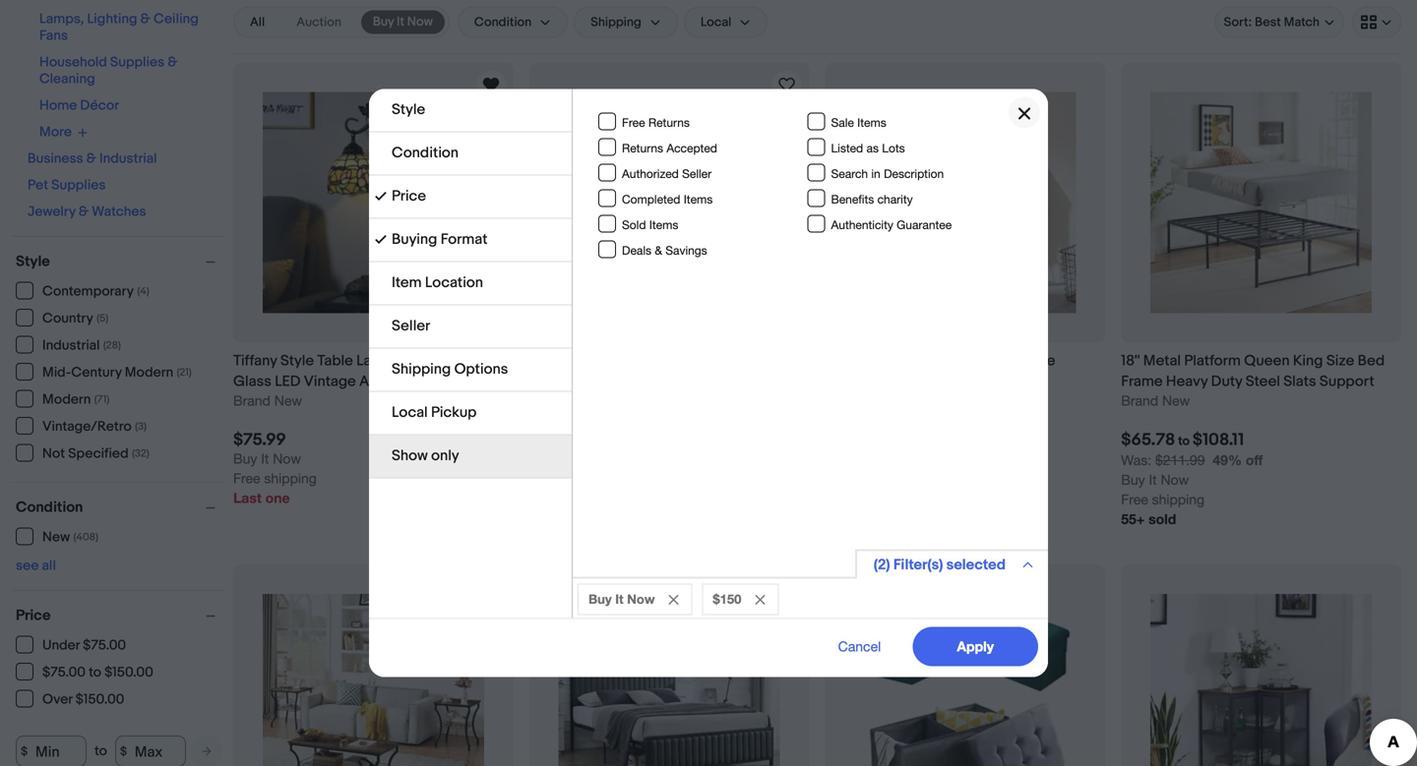 Task type: describe. For each thing, give the bounding box(es) containing it.
shape
[[728, 352, 771, 370]]

condition button
[[16, 499, 224, 517]]

tiffany style table lamp desk stained glass led vintage art night light decor brand new
[[233, 352, 502, 409]]

to for $108.11
[[1178, 434, 1190, 449]]

accepted
[[667, 141, 718, 155]]

$150.00 inside the over $150.00 link
[[75, 692, 124, 709]]

new (408)
[[42, 530, 98, 546]]

desk inside the corner desk laptop gaming table computer home office table workstation w/drawer
[[875, 352, 910, 370]]

brand inside 18'' metal platform queen king size bed frame heavy duty steel slats support brand new
[[1121, 393, 1159, 409]]

remove filter - buying format - buy it now image
[[669, 596, 679, 605]]

king
[[1293, 352, 1324, 370]]

55+
[[1121, 511, 1145, 528]]

not specified (32)
[[42, 446, 149, 463]]

item
[[392, 274, 422, 292]]

style button
[[16, 253, 224, 271]]

local pickup
[[392, 404, 477, 422]]

new for $65.54
[[570, 393, 598, 409]]

you are watching this item, click to unwatch image
[[479, 73, 503, 97]]

shipping options
[[392, 361, 508, 379]]

desk inside table lamp desk green shell shape led vintage art bedside night light decor brand new
[[609, 352, 643, 370]]

new for $75.99
[[274, 393, 302, 409]]

it inside dialog
[[615, 592, 624, 607]]

3-piece coffee table & 2  nightstand end table occasional living room set wooden image
[[263, 594, 484, 767]]

$150
[[713, 592, 742, 607]]

price inside price tab
[[392, 188, 426, 205]]

industrial inside business & industrial pet supplies jewelry & watches
[[99, 151, 157, 167]]

tiffany style table lamp desk stained glass led vintage art night light decor heading
[[233, 352, 502, 391]]

all
[[42, 558, 56, 575]]

buy inside $65.78 to $108.11 was: $211.99 49% off buy it now free shipping 55+ sold
[[1121, 472, 1145, 488]]

18'' metal platform queen king size bed frame heavy duty steel slats support brand new
[[1121, 352, 1385, 409]]

as
[[867, 141, 879, 155]]

(4)
[[137, 285, 149, 298]]

benefits charity
[[831, 192, 913, 206]]

platform
[[1185, 352, 1241, 370]]

watch table lamp desk green shell shape led vintage art bedside night light decor image
[[775, 73, 799, 97]]

1 vertical spatial industrial
[[42, 338, 100, 354]]

slats
[[1284, 373, 1317, 391]]

glass
[[233, 373, 272, 391]]

1 vertical spatial returns
[[622, 141, 663, 155]]

$68.99 text field
[[529, 451, 606, 467]]

apply
[[957, 639, 994, 655]]

ceiling
[[154, 11, 199, 28]]

deals & savings
[[622, 243, 707, 257]]

$211.99
[[1156, 452, 1206, 469]]

& right business
[[86, 151, 96, 167]]

lamps, lighting & ceiling fans link
[[39, 11, 199, 44]]

free inside dialog
[[622, 115, 645, 129]]

30" velvet sofa footstool folding storage ottoman chair footrest stool bench image
[[855, 594, 1076, 767]]

over $150.00
[[42, 692, 124, 709]]

1 vertical spatial price
[[16, 607, 51, 625]]

free returns
[[622, 115, 690, 129]]

format
[[441, 231, 488, 249]]

home inside the corner desk laptop gaming table computer home office table workstation w/drawer
[[897, 373, 938, 391]]

décor
[[80, 97, 119, 114]]

show
[[392, 447, 428, 465]]

& down pet supplies 'link'
[[79, 204, 89, 221]]

listed as lots
[[831, 141, 905, 155]]

office
[[941, 373, 984, 391]]

pet
[[28, 177, 48, 194]]

cancel
[[838, 639, 881, 655]]

business & industrial link
[[28, 151, 157, 167]]

$ for maximum value in $ text field
[[120, 745, 127, 759]]

filter applied image
[[375, 234, 387, 246]]

table lamp desk green shell shape led vintage art bedside night light decor heading
[[529, 352, 800, 391]]

deals
[[622, 243, 652, 257]]

corner desk laptop gaming table computer home office table workstation w/drawer link
[[825, 351, 1106, 411]]

filter applied image
[[375, 190, 387, 202]]

now inside text field
[[407, 14, 433, 30]]

brand for $65.54
[[529, 393, 567, 409]]

under $75.00 link
[[16, 636, 127, 655]]

buy inside $65.54 $68.99 buy it now free shipping
[[529, 470, 553, 487]]

$75.00 inside under $75.00 link
[[83, 638, 126, 655]]

table inside table lamp desk green shell shape led vintage art bedside night light decor brand new
[[529, 352, 565, 370]]

off
[[1246, 452, 1263, 469]]

light for $65.54
[[708, 373, 741, 391]]

table lamp desk green shell shape led vintage art bedside night light decor image
[[559, 92, 780, 313]]

18''
[[1121, 352, 1140, 370]]

0 vertical spatial seller
[[682, 167, 712, 180]]

household
[[39, 54, 107, 71]]

$75.00 inside $75.00 to $150.00 link
[[42, 665, 86, 682]]

art inside tiffany style table lamp desk stained glass led vintage art night light decor brand new
[[359, 373, 380, 391]]

duty
[[1211, 373, 1243, 391]]

search
[[831, 167, 868, 180]]

completed
[[622, 192, 681, 206]]

art inside table lamp desk green shell shape led vintage art bedside night light decor brand new
[[585, 373, 606, 391]]

century
[[71, 365, 122, 381]]

country (5)
[[42, 311, 108, 327]]

items for sold items
[[649, 218, 679, 232]]

queen
[[1244, 352, 1290, 370]]

free inside $75.99 buy it now free shipping last one
[[233, 470, 260, 487]]

filter(s)
[[894, 557, 943, 574]]

heavy
[[1166, 373, 1208, 391]]

home inside lamps, lighting & ceiling fans household supplies & cleaning home décor
[[39, 97, 77, 114]]

location
[[425, 274, 483, 292]]

apply button
[[913, 628, 1039, 667]]

authenticity guarantee
[[831, 218, 952, 232]]

sold
[[1149, 511, 1177, 528]]

business
[[28, 151, 83, 167]]

all link
[[238, 10, 277, 34]]

fans
[[39, 28, 68, 44]]

sale
[[831, 115, 854, 129]]

now inside $65.78 to $108.11 was: $211.99 49% off buy it now free shipping 55+ sold
[[1161, 472, 1189, 488]]

returns accepted
[[622, 141, 718, 155]]

all
[[250, 15, 265, 30]]

pet supplies link
[[28, 177, 106, 194]]

(71)
[[94, 394, 109, 407]]

none text field containing was:
[[1121, 452, 1206, 469]]

contemporary
[[42, 284, 134, 300]]

Buy It Now selected text field
[[373, 13, 433, 31]]

jewelry & watches link
[[28, 204, 146, 221]]

18'' metal platform queen king size bed frame heavy duty steel slats support heading
[[1121, 352, 1385, 391]]

contemporary (4)
[[42, 284, 149, 300]]

(5)
[[97, 313, 108, 325]]

shell
[[692, 352, 725, 370]]

$75.00 to $150.00 link
[[16, 663, 154, 682]]

country
[[42, 311, 93, 327]]

laptop
[[913, 352, 960, 370]]

in
[[872, 167, 881, 180]]

cancel button
[[816, 628, 903, 667]]

$65.78
[[1121, 430, 1176, 451]]

free inside $65.78 to $108.11 was: $211.99 49% off buy it now free shipping 55+ sold
[[1121, 492, 1149, 508]]

it inside $65.78 to $108.11 was: $211.99 49% off buy it now free shipping 55+ sold
[[1149, 472, 1157, 488]]

table inside tiffany style table lamp desk stained glass led vintage art night light decor brand new
[[317, 352, 353, 370]]

0 horizontal spatial buy it now
[[373, 14, 433, 30]]

vintage inside table lamp desk green shell shape led vintage art bedside night light decor brand new
[[529, 373, 582, 391]]

not
[[42, 446, 65, 463]]

steel
[[1246, 373, 1281, 391]]

vintage/retro
[[42, 419, 132, 436]]

desk inside tiffany style table lamp desk stained glass led vintage art night light decor brand new
[[397, 352, 431, 370]]

listed
[[831, 141, 864, 155]]

$75.00 to $150.00
[[42, 665, 153, 682]]



Task type: vqa. For each thing, say whether or not it's contained in the screenshot.
Inch
no



Task type: locate. For each thing, give the bounding box(es) containing it.
1 horizontal spatial home
[[897, 373, 938, 391]]

1 night from the left
[[384, 373, 420, 391]]

now inside $75.99 buy it now free shipping last one
[[273, 451, 301, 467]]

tab list inside dialog
[[369, 89, 572, 479]]

1 horizontal spatial vintage
[[529, 373, 582, 391]]

buying format
[[392, 231, 488, 249]]

computer
[[825, 373, 894, 391]]

new for $65.78
[[1163, 393, 1190, 409]]

modern (71)
[[42, 392, 109, 409]]

0 horizontal spatial desk
[[397, 352, 431, 370]]

vintage inside tiffany style table lamp desk stained glass led vintage art night light decor brand new
[[304, 373, 356, 391]]

mid-
[[42, 365, 71, 381]]

0 horizontal spatial $
[[21, 745, 28, 759]]

table lamp desk green shell shape led vintage art bedside night light decor brand new
[[529, 352, 800, 409]]

remove filter - price - maximum value in $ $150 image
[[755, 596, 765, 605]]

0 vertical spatial price
[[392, 188, 426, 205]]

modern down mid-
[[42, 392, 91, 409]]

buying format tab
[[369, 219, 572, 262]]

new inside table lamp desk green shell shape led vintage art bedside night light decor brand new
[[570, 393, 598, 409]]

it inside text field
[[397, 14, 405, 30]]

(28)
[[103, 340, 121, 352]]

1 horizontal spatial seller
[[682, 167, 712, 180]]

1 vertical spatial led
[[275, 373, 301, 391]]

new
[[274, 393, 302, 409], [570, 393, 598, 409], [1163, 393, 1190, 409], [42, 530, 70, 546]]

$75.00 up $75.00 to $150.00
[[83, 638, 126, 655]]

new up $75.99
[[274, 393, 302, 409]]

tab list containing style
[[369, 89, 572, 479]]

dialog
[[0, 0, 1418, 767]]

decor for $65.54
[[745, 373, 787, 391]]

0 horizontal spatial led
[[275, 373, 301, 391]]

buying
[[392, 231, 437, 249]]

it left the remove filter - buying format - buy it now icon
[[615, 592, 624, 607]]

corner
[[825, 352, 872, 370]]

brand inside tiffany style table lamp desk stained glass led vintage art night light decor brand new
[[233, 393, 271, 409]]

night for $65.54
[[668, 373, 705, 391]]

price right filter applied image
[[392, 188, 426, 205]]

search in description
[[831, 167, 944, 180]]

1 vertical spatial to
[[89, 665, 101, 682]]

decor down 'shape'
[[745, 373, 787, 391]]

authorized
[[622, 167, 679, 180]]

items for completed items
[[684, 192, 713, 206]]

corner storage cabinet floor cabinet storage shelves l-shaped end table w/door image
[[1151, 594, 1372, 767]]

Maximum Value in $ text field
[[115, 736, 186, 767]]

brand up '$65.54'
[[529, 393, 567, 409]]

table lamp desk green shell shape led vintage art bedside night light decor link
[[529, 351, 810, 392]]

1 horizontal spatial supplies
[[110, 54, 165, 71]]

support
[[1320, 373, 1375, 391]]

$ for minimum value in $ "text box"
[[21, 745, 28, 759]]

to down 'under $75.00'
[[89, 665, 101, 682]]

table right 'gaming' on the right of page
[[1020, 352, 1056, 370]]

home down laptop
[[897, 373, 938, 391]]

0 horizontal spatial decor
[[460, 373, 502, 391]]

now inside $65.54 $68.99 buy it now free shipping
[[569, 470, 597, 487]]

0 vertical spatial to
[[1178, 434, 1190, 449]]

buy right "auction" 'link'
[[373, 14, 394, 30]]

upholstered bed frame twin full queen size metal slats platform with headboard image
[[559, 594, 780, 767]]

frame
[[1121, 373, 1163, 391]]

authenticity
[[831, 218, 894, 232]]

1 horizontal spatial condition
[[392, 144, 459, 162]]

sold items
[[622, 218, 679, 232]]

2 night from the left
[[668, 373, 705, 391]]

led inside table lamp desk green shell shape led vintage art bedside night light decor brand new
[[774, 352, 800, 370]]

1 horizontal spatial shipping
[[560, 490, 613, 506]]

benefits
[[831, 192, 874, 206]]

0 vertical spatial modern
[[125, 365, 173, 381]]

lamp inside tiffany style table lamp desk stained glass led vintage art night light decor brand new
[[356, 352, 393, 370]]

2 horizontal spatial desk
[[875, 352, 910, 370]]

buy down $68.99 text field
[[529, 470, 553, 487]]

table
[[317, 352, 353, 370], [529, 352, 565, 370], [1020, 352, 1056, 370], [987, 373, 1023, 391]]

style inside tiffany style table lamp desk stained glass led vintage art night light decor brand new
[[280, 352, 314, 370]]

vintage right glass
[[304, 373, 356, 391]]

2 lamp from the left
[[569, 352, 605, 370]]

desk up computer
[[875, 352, 910, 370]]

buy it now right "auction" 'link'
[[373, 14, 433, 30]]

1 light from the left
[[424, 373, 457, 391]]

style right tiffany
[[280, 352, 314, 370]]

$ down over $150.00
[[120, 745, 127, 759]]

it right "auction" 'link'
[[397, 14, 405, 30]]

industrial down country
[[42, 338, 100, 354]]

$150.00 inside $75.00 to $150.00 link
[[104, 665, 153, 682]]

2 $ from the left
[[120, 745, 127, 759]]

shipping up the "sold"
[[1152, 492, 1205, 508]]

supplies inside business & industrial pet supplies jewelry & watches
[[51, 177, 106, 194]]

decor inside tiffany style table lamp desk stained glass led vintage art night light decor brand new
[[460, 373, 502, 391]]

dialog containing style
[[0, 0, 1418, 767]]

0 horizontal spatial art
[[359, 373, 380, 391]]

brand for $75.99
[[233, 393, 271, 409]]

Minimum Value in $ text field
[[16, 736, 87, 767]]

0 vertical spatial $150.00
[[104, 665, 153, 682]]

buy inside dialog
[[589, 592, 612, 607]]

returns up authorized
[[622, 141, 663, 155]]

1 horizontal spatial decor
[[745, 373, 787, 391]]

0 vertical spatial supplies
[[110, 54, 165, 71]]

0 vertical spatial returns
[[649, 115, 690, 129]]

1 vertical spatial $150.00
[[75, 692, 124, 709]]

under
[[42, 638, 80, 655]]

items for sale items
[[858, 115, 887, 129]]

2 vertical spatial to
[[95, 744, 107, 760]]

$65.54
[[529, 430, 584, 451]]

now
[[407, 14, 433, 30], [273, 451, 301, 467], [569, 470, 597, 487], [1161, 472, 1189, 488], [627, 592, 655, 607]]

1 horizontal spatial buy it now
[[589, 592, 655, 607]]

brand down frame
[[1121, 393, 1159, 409]]

1 vertical spatial condition
[[16, 499, 83, 517]]

price up under
[[16, 607, 51, 625]]

new down heavy
[[1163, 393, 1190, 409]]

supplies inside lamps, lighting & ceiling fans household supplies & cleaning home décor
[[110, 54, 165, 71]]

night up local
[[384, 373, 420, 391]]

shipping inside $65.54 $68.99 buy it now free shipping
[[560, 490, 613, 506]]

table right options at the left
[[529, 352, 565, 370]]

1 desk from the left
[[397, 352, 431, 370]]

18'' metal platform queen king size bed frame heavy duty steel slats support image
[[1151, 92, 1372, 313]]

new up the all
[[42, 530, 70, 546]]

sold
[[622, 218, 646, 232]]

$75.99
[[233, 430, 286, 451]]

free up last
[[233, 470, 260, 487]]

1 horizontal spatial items
[[684, 192, 713, 206]]

lamp
[[356, 352, 393, 370], [569, 352, 605, 370]]

$65.78 to $108.11 was: $211.99 49% off buy it now free shipping 55+ sold
[[1121, 430, 1263, 528]]

0 horizontal spatial modern
[[42, 392, 91, 409]]

lamp inside table lamp desk green shell shape led vintage art bedside night light decor brand new
[[569, 352, 605, 370]]

decor inside table lamp desk green shell shape led vintage art bedside night light decor brand new
[[745, 373, 787, 391]]

0 horizontal spatial home
[[39, 97, 77, 114]]

0 horizontal spatial items
[[649, 218, 679, 232]]

0 vertical spatial industrial
[[99, 151, 157, 167]]

new inside tiffany style table lamp desk stained glass led vintage art night light decor brand new
[[274, 393, 302, 409]]

1 horizontal spatial desk
[[609, 352, 643, 370]]

2 brand from the left
[[529, 393, 567, 409]]

2 light from the left
[[708, 373, 741, 391]]

pickup
[[431, 404, 477, 422]]

2 horizontal spatial style
[[392, 101, 425, 119]]

industrial up watches at the left top of page
[[99, 151, 157, 167]]

0 vertical spatial led
[[774, 352, 800, 370]]

1 art from the left
[[359, 373, 380, 391]]

1 vertical spatial supplies
[[51, 177, 106, 194]]

0 vertical spatial style
[[392, 101, 425, 119]]

& inside dialog
[[655, 243, 662, 257]]

1 vertical spatial seller
[[392, 317, 430, 335]]

light inside table lamp desk green shell shape led vintage art bedside night light decor brand new
[[708, 373, 741, 391]]

mid-century modern (21)
[[42, 365, 192, 381]]

light down stained
[[424, 373, 457, 391]]

buy
[[373, 14, 394, 30], [233, 451, 257, 467], [529, 470, 553, 487], [1121, 472, 1145, 488], [589, 592, 612, 607]]

2 art from the left
[[585, 373, 606, 391]]

condition up new (408)
[[16, 499, 83, 517]]

lamp left the green
[[569, 352, 605, 370]]

auction link
[[285, 10, 353, 34]]

1 horizontal spatial modern
[[125, 365, 173, 381]]

0 horizontal spatial seller
[[392, 317, 430, 335]]

(21)
[[177, 367, 192, 379]]

& left the ceiling
[[140, 11, 150, 28]]

free up returns accepted
[[622, 115, 645, 129]]

0 horizontal spatial supplies
[[51, 177, 106, 194]]

to up $211.99
[[1178, 434, 1190, 449]]

items up as
[[858, 115, 887, 129]]

shipping
[[264, 470, 317, 487], [560, 490, 613, 506], [1152, 492, 1205, 508]]

more
[[39, 124, 72, 141]]

style inside tab list
[[392, 101, 425, 119]]

1 vertical spatial items
[[684, 192, 713, 206]]

gaming
[[963, 352, 1017, 370]]

tab list
[[369, 89, 572, 479]]

free inside $65.54 $68.99 buy it now free shipping
[[529, 490, 556, 506]]

price button
[[16, 607, 224, 625]]

0 horizontal spatial vintage
[[304, 373, 356, 391]]

free
[[622, 115, 645, 129], [233, 470, 260, 487], [529, 490, 556, 506], [1121, 492, 1149, 508]]

items down authorized seller
[[684, 192, 713, 206]]

style down buy it now link in the left top of the page
[[392, 101, 425, 119]]

shipping up one
[[264, 470, 317, 487]]

1 lamp from the left
[[356, 352, 393, 370]]

led right 'shape'
[[774, 352, 800, 370]]

table right tiffany
[[317, 352, 353, 370]]

1 vertical spatial buy it now
[[589, 592, 655, 607]]

2 horizontal spatial items
[[858, 115, 887, 129]]

1 vertical spatial home
[[897, 373, 938, 391]]

0 horizontal spatial style
[[16, 253, 50, 271]]

0 vertical spatial buy it now
[[373, 14, 433, 30]]

items up deals & savings
[[649, 218, 679, 232]]

authorized seller
[[622, 167, 712, 180]]

buy down was:
[[1121, 472, 1145, 488]]

$108.11
[[1193, 430, 1244, 451]]

it up one
[[261, 451, 269, 467]]

$68.99
[[564, 451, 606, 467]]

1 vertical spatial $75.00
[[42, 665, 86, 682]]

free up 55+
[[1121, 492, 1149, 508]]

1 horizontal spatial $
[[120, 745, 127, 759]]

buy inside text field
[[373, 14, 394, 30]]

corner desk laptop gaming table computer home office table workstation w/drawer image
[[855, 92, 1076, 313]]

2 decor from the left
[[745, 373, 787, 391]]

1 decor from the left
[[460, 373, 502, 391]]

modern left the (21)
[[125, 365, 173, 381]]

corner desk laptop gaming table computer home office table workstation w/drawer
[[825, 352, 1056, 411]]

2 horizontal spatial shipping
[[1152, 492, 1205, 508]]

1 horizontal spatial art
[[585, 373, 606, 391]]

price tab
[[369, 176, 572, 219]]

it inside $65.54 $68.99 buy it now free shipping
[[557, 470, 565, 487]]

description
[[884, 167, 944, 180]]

led
[[774, 352, 800, 370], [275, 373, 301, 391]]

completed items
[[622, 192, 713, 206]]

returns up returns accepted
[[649, 115, 690, 129]]

new inside 18'' metal platform queen king size bed frame heavy duty steel slats support brand new
[[1163, 393, 1190, 409]]

supplies up jewelry & watches link
[[51, 177, 106, 194]]

metal
[[1144, 352, 1181, 370]]

2 horizontal spatial brand
[[1121, 393, 1159, 409]]

1 brand from the left
[[233, 393, 271, 409]]

0 horizontal spatial light
[[424, 373, 457, 391]]

light down shell on the top
[[708, 373, 741, 391]]

it
[[397, 14, 405, 30], [261, 451, 269, 467], [557, 470, 565, 487], [1149, 472, 1157, 488], [615, 592, 624, 607]]

1 vintage from the left
[[304, 373, 356, 391]]

1 horizontal spatial style
[[280, 352, 314, 370]]

light for $75.99
[[424, 373, 457, 391]]

0 horizontal spatial shipping
[[264, 470, 317, 487]]

1 vertical spatial modern
[[42, 392, 91, 409]]

shipping
[[392, 361, 451, 379]]

brand inside table lamp desk green shell shape led vintage art bedside night light decor brand new
[[529, 393, 567, 409]]

& right deals
[[655, 243, 662, 257]]

art left the bedside
[[585, 373, 606, 391]]

(2) filter(s) selected button
[[855, 550, 1048, 579]]

see all button
[[16, 558, 56, 575]]

lamp up local
[[356, 352, 393, 370]]

$150.00 down 'under $75.00'
[[104, 665, 153, 682]]

workstation
[[825, 394, 906, 411]]

seller down "item"
[[392, 317, 430, 335]]

decor down stained
[[460, 373, 502, 391]]

was:
[[1121, 452, 1152, 469]]

green
[[646, 352, 689, 370]]

art left shipping
[[359, 373, 380, 391]]

light
[[424, 373, 457, 391], [708, 373, 741, 391]]

sale items
[[831, 115, 887, 129]]

brand down glass
[[233, 393, 271, 409]]

it inside $75.99 buy it now free shipping last one
[[261, 451, 269, 467]]

shipping down $68.99
[[560, 490, 613, 506]]

3 brand from the left
[[1121, 393, 1159, 409]]

2 vertical spatial items
[[649, 218, 679, 232]]

3 desk from the left
[[875, 352, 910, 370]]

industrial
[[99, 151, 157, 167], [42, 338, 100, 354]]

size
[[1327, 352, 1355, 370]]

0 vertical spatial $75.00
[[83, 638, 126, 655]]

2 vertical spatial style
[[280, 352, 314, 370]]

$75.99 buy it now free shipping last one
[[233, 430, 317, 506]]

2 desk from the left
[[609, 352, 643, 370]]

led right glass
[[275, 373, 301, 391]]

corner desk laptop gaming table computer home office table workstation w/drawer heading
[[825, 352, 1056, 411]]

it down $68.99 text field
[[557, 470, 565, 487]]

to right minimum value in $ "text box"
[[95, 744, 107, 760]]

desk up the bedside
[[609, 352, 643, 370]]

more button
[[39, 124, 88, 141]]

it down was:
[[1149, 472, 1157, 488]]

to inside $65.78 to $108.11 was: $211.99 49% off buy it now free shipping 55+ sold
[[1178, 434, 1190, 449]]

home décor link
[[39, 97, 119, 114]]

night inside table lamp desk green shell shape led vintage art bedside night light decor brand new
[[668, 373, 705, 391]]

buy inside $75.99 buy it now free shipping last one
[[233, 451, 257, 467]]

last
[[233, 490, 262, 506]]

0 vertical spatial condition
[[392, 144, 459, 162]]

bedside
[[609, 373, 665, 391]]

0 horizontal spatial lamp
[[356, 352, 393, 370]]

$150.00
[[104, 665, 153, 682], [75, 692, 124, 709]]

seller down accepted
[[682, 167, 712, 180]]

auction
[[297, 15, 342, 30]]

tiffany style table lamp desk stained glass led vintage art night light decor image
[[263, 92, 484, 313]]

& down the ceiling
[[168, 54, 178, 71]]

1 horizontal spatial light
[[708, 373, 741, 391]]

supplies down lamps, lighting & ceiling fans link
[[110, 54, 165, 71]]

shipping inside $65.78 to $108.11 was: $211.99 49% off buy it now free shipping 55+ sold
[[1152, 492, 1205, 508]]

0 vertical spatial items
[[858, 115, 887, 129]]

cleaning
[[39, 71, 95, 88]]

night inside tiffany style table lamp desk stained glass led vintage art night light decor brand new
[[384, 373, 420, 391]]

decor for $75.99
[[460, 373, 502, 391]]

brand
[[233, 393, 271, 409], [529, 393, 567, 409], [1121, 393, 1159, 409]]

savings
[[666, 243, 707, 257]]

$75.00 up the over $150.00 link
[[42, 665, 86, 682]]

1 horizontal spatial brand
[[529, 393, 567, 409]]

to for $150.00
[[89, 665, 101, 682]]

$75.00
[[83, 638, 126, 655], [42, 665, 86, 682]]

new up '$65.54'
[[570, 393, 598, 409]]

table down 'gaming' on the right of page
[[987, 373, 1023, 391]]

night down the green
[[668, 373, 705, 391]]

buy left the remove filter - buying format - buy it now icon
[[589, 592, 612, 607]]

0 horizontal spatial night
[[384, 373, 420, 391]]

night
[[384, 373, 420, 391], [668, 373, 705, 391]]

1 $ from the left
[[21, 745, 28, 759]]

desk left stained
[[397, 352, 431, 370]]

$ down the over $150.00 link
[[21, 745, 28, 759]]

home up more
[[39, 97, 77, 114]]

1 horizontal spatial lamp
[[569, 352, 605, 370]]

vintage up '$65.54'
[[529, 373, 582, 391]]

free down $68.99 text field
[[529, 490, 556, 506]]

only
[[431, 447, 459, 465]]

buy it now inside dialog
[[589, 592, 655, 607]]

0 horizontal spatial price
[[16, 607, 51, 625]]

style
[[392, 101, 425, 119], [16, 253, 50, 271], [280, 352, 314, 370]]

1 horizontal spatial led
[[774, 352, 800, 370]]

$
[[21, 745, 28, 759], [120, 745, 127, 759]]

jewelry
[[28, 204, 76, 221]]

led inside tiffany style table lamp desk stained glass led vintage art night light decor brand new
[[275, 373, 301, 391]]

condition up price tab
[[392, 144, 459, 162]]

desk
[[397, 352, 431, 370], [609, 352, 643, 370], [875, 352, 910, 370]]

0 horizontal spatial condition
[[16, 499, 83, 517]]

buy it now left the remove filter - buying format - buy it now icon
[[589, 592, 655, 607]]

1 vertical spatial style
[[16, 253, 50, 271]]

condition inside dialog
[[392, 144, 459, 162]]

(408)
[[73, 532, 98, 544]]

vintage
[[304, 373, 356, 391], [529, 373, 582, 391]]

see all
[[16, 558, 56, 575]]

1 horizontal spatial night
[[668, 373, 705, 391]]

0 horizontal spatial brand
[[233, 393, 271, 409]]

night for $75.99
[[384, 373, 420, 391]]

(2) filter(s) selected
[[874, 557, 1006, 574]]

None text field
[[1121, 452, 1206, 469]]

light inside tiffany style table lamp desk stained glass led vintage art night light decor brand new
[[424, 373, 457, 391]]

2 vintage from the left
[[529, 373, 582, 391]]

style down jewelry
[[16, 253, 50, 271]]

item location
[[392, 274, 483, 292]]

buy up last
[[233, 451, 257, 467]]

$150.00 down $75.00 to $150.00
[[75, 692, 124, 709]]

&
[[140, 11, 150, 28], [168, 54, 178, 71], [86, 151, 96, 167], [79, 204, 89, 221], [655, 243, 662, 257]]

1 horizontal spatial price
[[392, 188, 426, 205]]

shipping inside $75.99 buy it now free shipping last one
[[264, 470, 317, 487]]

0 vertical spatial home
[[39, 97, 77, 114]]



